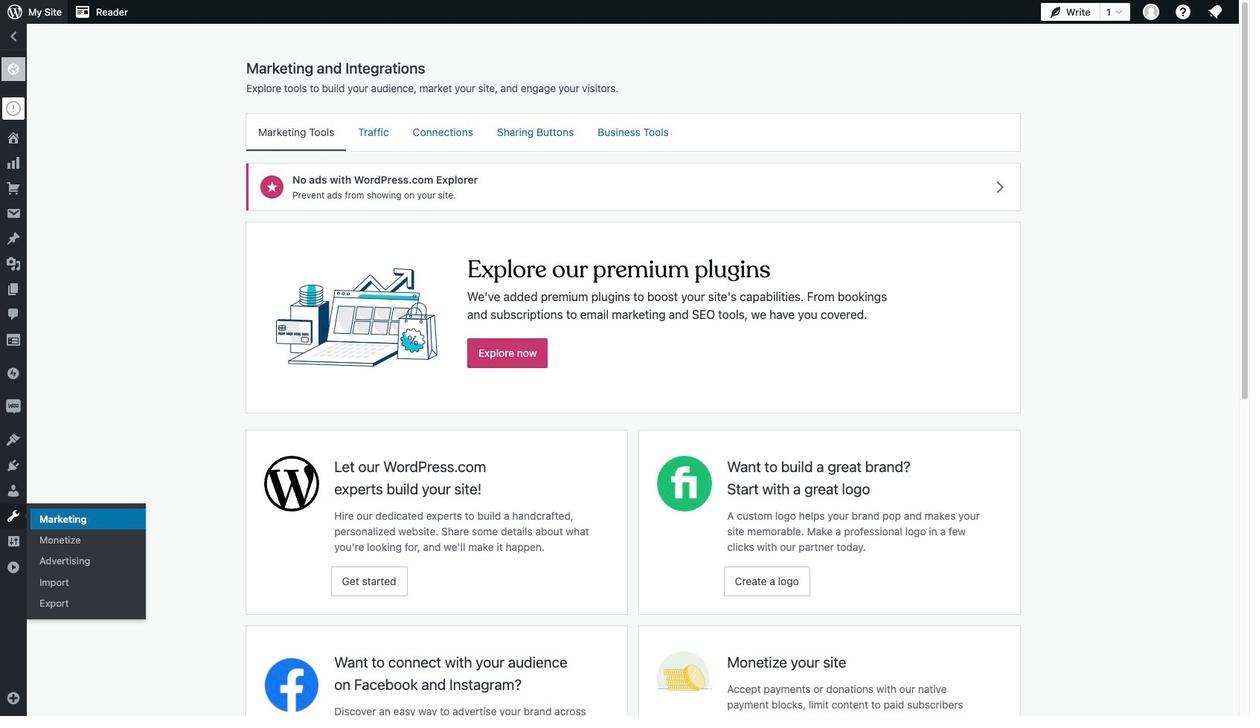 Task type: vqa. For each thing, say whether or not it's contained in the screenshot.
Facebook logo
yes



Task type: describe. For each thing, give the bounding box(es) containing it.
help image
[[1174, 3, 1192, 21]]

facebook logo image
[[264, 658, 319, 714]]

2 img image from the top
[[6, 400, 21, 415]]



Task type: locate. For each thing, give the bounding box(es) containing it.
menu
[[246, 114, 1020, 151]]

manage your notifications image
[[1206, 3, 1224, 21]]

my profile image
[[1143, 4, 1159, 20]]

1 img image from the top
[[6, 366, 21, 381]]

1 vertical spatial img image
[[6, 400, 21, 415]]

main content
[[240, 59, 1026, 717]]

marketing tools image
[[276, 223, 438, 413]]

0 vertical spatial img image
[[6, 366, 21, 381]]

img image
[[6, 366, 21, 381], [6, 400, 21, 415]]

a stack of coins image
[[657, 652, 712, 695]]

fiverr logo image
[[657, 456, 712, 512]]



